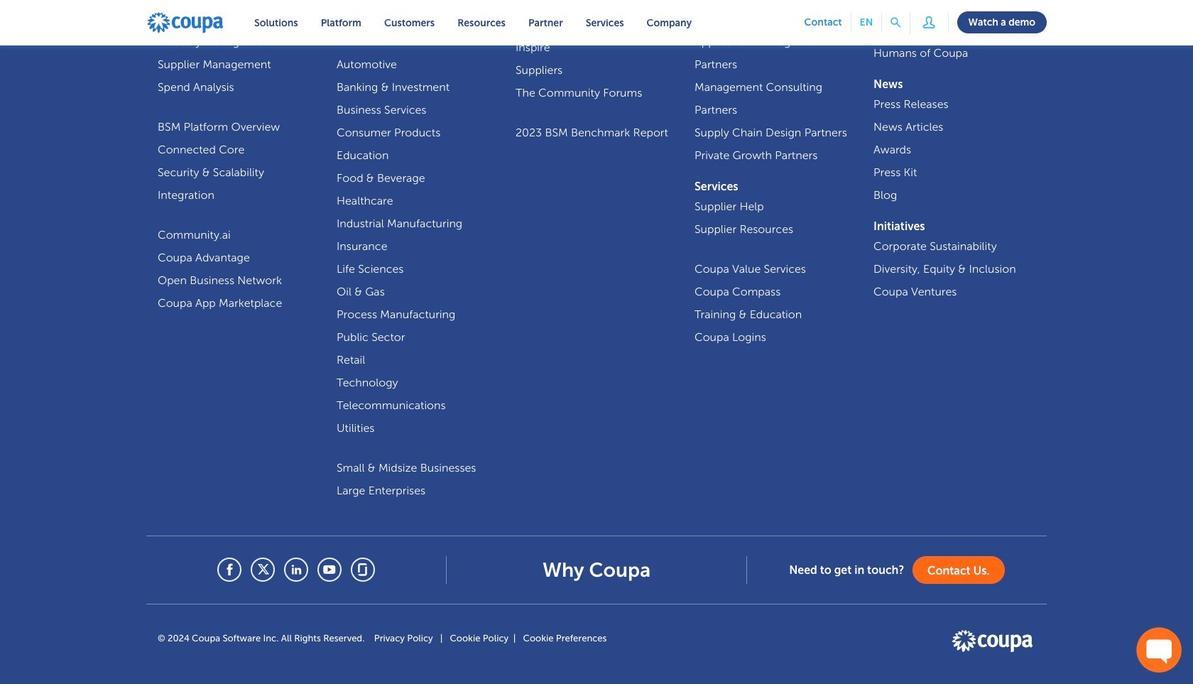 Task type: describe. For each thing, give the bounding box(es) containing it.
linkedin image
[[286, 560, 307, 581]]

mag glass image
[[891, 18, 901, 28]]

facebook image
[[219, 560, 240, 581]]

glassdoor image
[[352, 560, 373, 581]]

platform_user_centric image
[[919, 12, 940, 32]]

youtube image
[[319, 560, 340, 581]]



Task type: locate. For each thing, give the bounding box(es) containing it.
twitter image
[[252, 560, 274, 581]]

home image
[[146, 11, 225, 34]]



